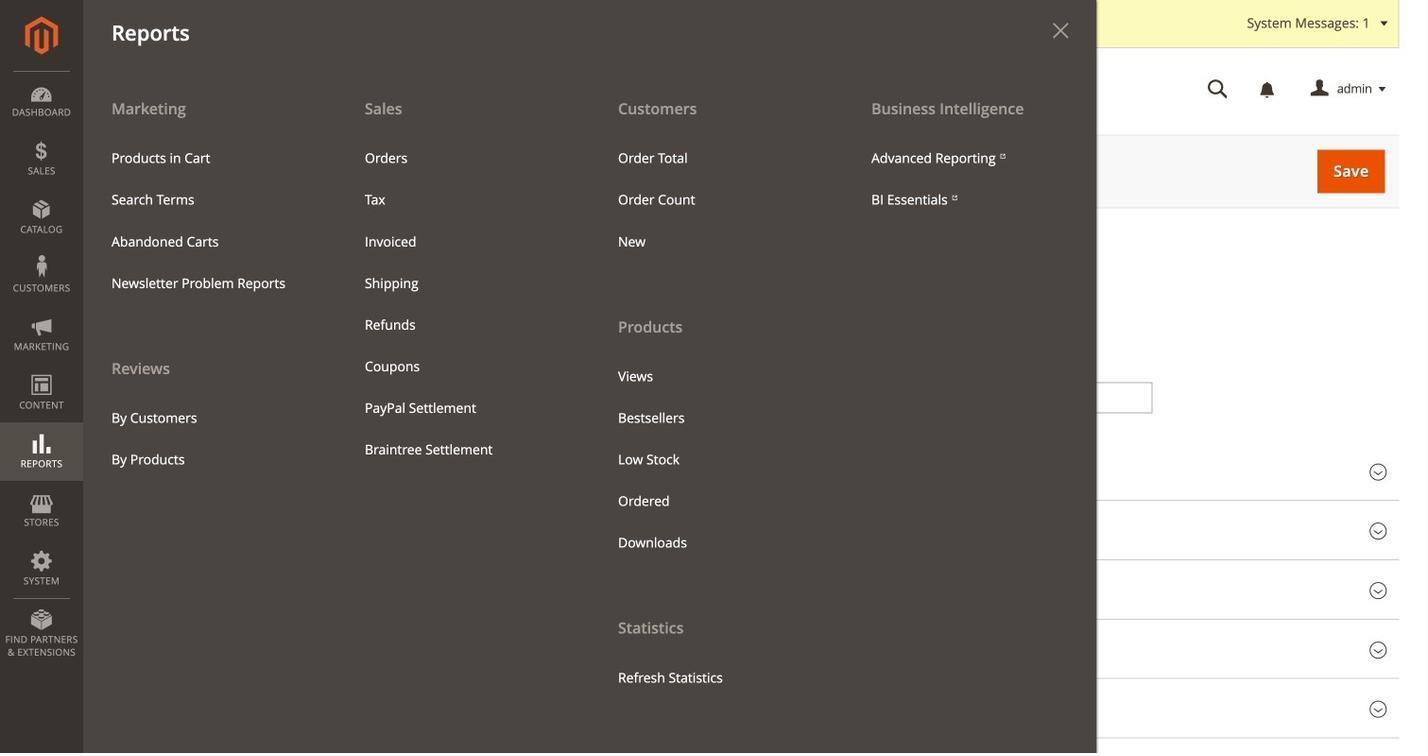 Task type: describe. For each thing, give the bounding box(es) containing it.
magento admin panel image
[[25, 16, 58, 55]]



Task type: locate. For each thing, give the bounding box(es) containing it.
menu bar
[[0, 0, 1097, 754]]

menu
[[83, 87, 1097, 754], [83, 87, 337, 481], [590, 87, 843, 699], [97, 138, 322, 304], [351, 138, 576, 471], [604, 138, 829, 263], [858, 138, 1083, 221], [604, 356, 829, 564], [97, 398, 322, 481]]

None text field
[[687, 382, 1153, 414]]



